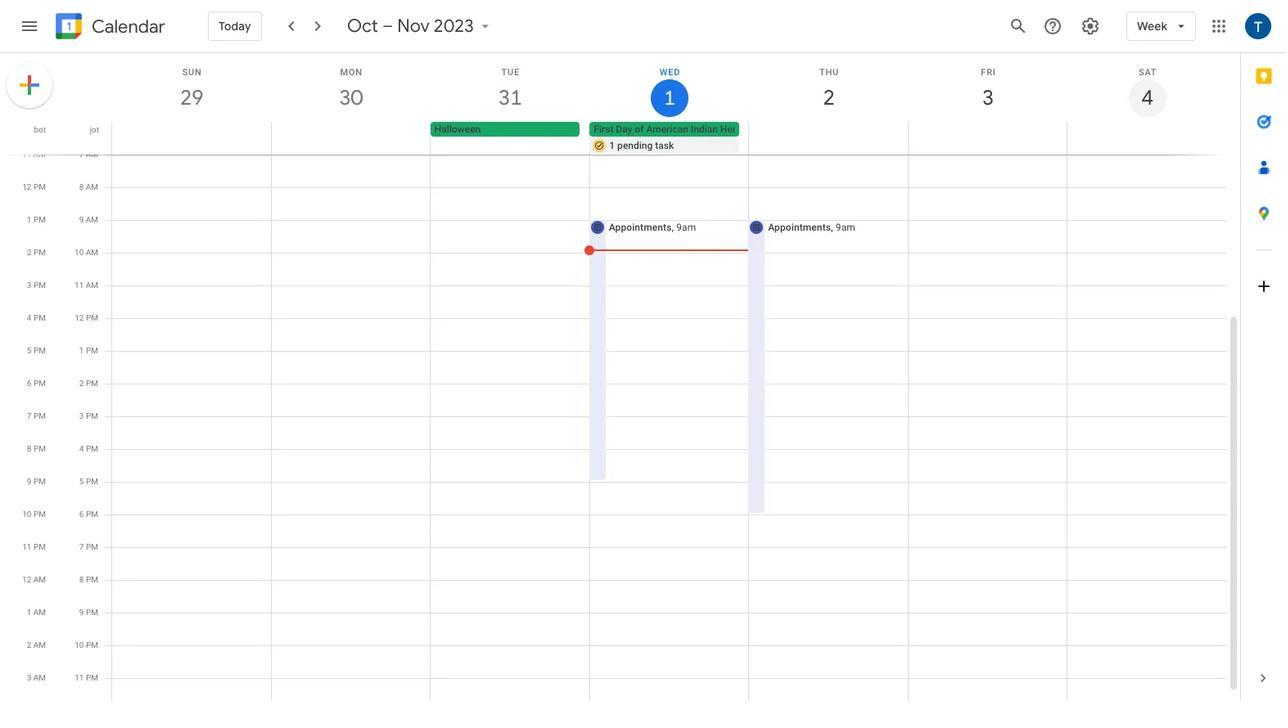 Task type: vqa. For each thing, say whether or not it's contained in the screenshot.
"Go back" image
no



Task type: locate. For each thing, give the bounding box(es) containing it.
1 horizontal spatial 11 am
[[75, 281, 98, 290]]

6
[[27, 379, 32, 388], [79, 510, 84, 519]]

1 horizontal spatial 12 pm
[[75, 314, 98, 323]]

1 vertical spatial 4
[[27, 314, 32, 323]]

first
[[594, 124, 614, 135]]

1 horizontal spatial appointments
[[768, 222, 831, 233]]

calendar element
[[52, 10, 165, 46]]

week button
[[1127, 7, 1197, 46]]

0 vertical spatial 8 pm
[[27, 445, 46, 454]]

1 vertical spatial 5
[[79, 477, 84, 486]]

1 9am from the left
[[677, 222, 696, 233]]

4 pm
[[27, 314, 46, 323], [79, 445, 98, 454]]

row containing halloween
[[105, 122, 1241, 155]]

0 vertical spatial 12
[[22, 183, 32, 192]]

12 pm down 10 am
[[75, 314, 98, 323]]

1 vertical spatial 7
[[27, 412, 32, 421]]

0 vertical spatial 11 pm
[[22, 543, 46, 552]]

2 inside thu 2
[[822, 84, 834, 111]]

mon
[[340, 67, 363, 78]]

0 vertical spatial 5 pm
[[27, 346, 46, 355]]

row
[[105, 122, 1241, 155]]

1 horizontal spatial 8 pm
[[79, 576, 98, 585]]

american
[[647, 124, 689, 135]]

0 vertical spatial 4 pm
[[27, 314, 46, 323]]

1 vertical spatial 7 pm
[[79, 543, 98, 552]]

am up the 2 am
[[33, 609, 46, 618]]

tab list
[[1242, 53, 1287, 656]]

12 pm left 8 am
[[22, 183, 46, 192]]

week
[[1138, 19, 1168, 34]]

10
[[75, 248, 84, 257], [22, 510, 32, 519], [75, 641, 84, 650]]

30 link
[[332, 79, 370, 117]]

0 horizontal spatial appointments
[[609, 222, 672, 233]]

9
[[79, 215, 84, 224], [27, 477, 32, 486], [79, 609, 84, 618]]

0 vertical spatial 3 pm
[[27, 281, 46, 290]]

pm
[[34, 183, 46, 192], [34, 215, 46, 224], [34, 248, 46, 257], [34, 281, 46, 290], [34, 314, 46, 323], [86, 314, 98, 323], [34, 346, 46, 355], [86, 346, 98, 355], [34, 379, 46, 388], [86, 379, 98, 388], [34, 412, 46, 421], [86, 412, 98, 421], [34, 445, 46, 454], [86, 445, 98, 454], [34, 477, 46, 486], [86, 477, 98, 486], [34, 510, 46, 519], [86, 510, 98, 519], [34, 543, 46, 552], [86, 543, 98, 552], [86, 576, 98, 585], [86, 609, 98, 618], [86, 641, 98, 650], [86, 674, 98, 683]]

0 vertical spatial 6
[[27, 379, 32, 388]]

0 horizontal spatial 2 pm
[[27, 248, 46, 257]]

heritage
[[721, 124, 758, 135]]

settings menu image
[[1081, 16, 1101, 36]]

1 , from the left
[[672, 222, 674, 233]]

11 pm up 12 am
[[22, 543, 46, 552]]

1 inside wed 1
[[663, 85, 675, 111]]

indian
[[691, 124, 718, 135]]

4 inside sat 4
[[1141, 84, 1153, 111]]

0 vertical spatial 1 pm
[[27, 215, 46, 224]]

1
[[663, 85, 675, 111], [610, 140, 615, 152], [27, 215, 32, 224], [79, 346, 84, 355], [27, 609, 31, 618]]

7 am
[[79, 150, 98, 159]]

10 down 9 am
[[75, 248, 84, 257]]

6 pm
[[27, 379, 46, 388], [79, 510, 98, 519]]

12 left 8 am
[[22, 183, 32, 192]]

0 horizontal spatial appointments , 9am
[[609, 222, 696, 233]]

9am
[[677, 222, 696, 233], [836, 222, 856, 233]]

sat
[[1139, 67, 1158, 78]]

1 horizontal spatial 6 pm
[[79, 510, 98, 519]]

1 horizontal spatial 5 pm
[[79, 477, 98, 486]]

0 horizontal spatial 5
[[27, 346, 32, 355]]

1 vertical spatial 8 pm
[[79, 576, 98, 585]]

calendar heading
[[88, 15, 165, 38]]

0 horizontal spatial 10 pm
[[22, 510, 46, 519]]

7 pm
[[27, 412, 46, 421], [79, 543, 98, 552]]

cell
[[112, 122, 271, 155], [271, 122, 431, 155], [590, 122, 789, 155], [749, 122, 908, 155], [908, 122, 1068, 155], [1068, 122, 1227, 155]]

am down 8 am
[[86, 215, 98, 224]]

0 vertical spatial 9 pm
[[27, 477, 46, 486]]

1 horizontal spatial 9 pm
[[79, 609, 98, 618]]

0 vertical spatial 2 pm
[[27, 248, 46, 257]]

4
[[1141, 84, 1153, 111], [27, 314, 32, 323], [79, 445, 84, 454]]

1 horizontal spatial appointments , 9am
[[768, 222, 856, 233]]

1 vertical spatial 8
[[27, 445, 32, 454]]

2 9am from the left
[[836, 222, 856, 233]]

11 up 12 am
[[22, 543, 32, 552]]

task
[[655, 140, 674, 152]]

3
[[982, 84, 993, 111], [27, 281, 32, 290], [79, 412, 84, 421], [27, 674, 31, 683]]

thu
[[820, 67, 839, 78]]

2 horizontal spatial 4
[[1141, 84, 1153, 111]]

1 horizontal spatial 9am
[[836, 222, 856, 233]]

0 horizontal spatial 7 pm
[[27, 412, 46, 421]]

2 appointments from the left
[[768, 222, 831, 233]]

12
[[22, 183, 32, 192], [75, 314, 84, 323], [22, 576, 31, 585]]

1 vertical spatial 1 pm
[[79, 346, 98, 355]]

2 vertical spatial 9
[[79, 609, 84, 618]]

0 vertical spatial 7
[[79, 150, 84, 159]]

0 horizontal spatial 6
[[27, 379, 32, 388]]

7
[[79, 150, 84, 159], [27, 412, 32, 421], [79, 543, 84, 552]]

10 up 12 am
[[22, 510, 32, 519]]

month
[[761, 124, 789, 135]]

5 pm
[[27, 346, 46, 355], [79, 477, 98, 486]]

2 vertical spatial 4
[[79, 445, 84, 454]]

1 pending task
[[610, 140, 674, 152]]

main drawer image
[[20, 16, 39, 36]]

1 inside 1 pending task button
[[610, 140, 615, 152]]

11 am
[[22, 150, 46, 159], [75, 281, 98, 290]]

0 vertical spatial 10 pm
[[22, 510, 46, 519]]

9 am
[[79, 215, 98, 224]]

2
[[822, 84, 834, 111], [27, 248, 32, 257], [79, 379, 84, 388], [27, 641, 31, 650]]

31 link
[[492, 79, 529, 117]]

1 vertical spatial 2 pm
[[79, 379, 98, 388]]

0 horizontal spatial 5 pm
[[27, 346, 46, 355]]

2 pm
[[27, 248, 46, 257], [79, 379, 98, 388]]

am up 9 am
[[86, 183, 98, 192]]

pending
[[618, 140, 653, 152]]

wed
[[660, 67, 681, 78]]

0 vertical spatial 6 pm
[[27, 379, 46, 388]]

of
[[635, 124, 644, 135]]

0 vertical spatial 12 pm
[[22, 183, 46, 192]]

1 vertical spatial 10
[[22, 510, 32, 519]]

1 horizontal spatial 10 pm
[[75, 641, 98, 650]]

10 pm up 12 am
[[22, 510, 46, 519]]

10 pm
[[22, 510, 46, 519], [75, 641, 98, 650]]

11 am down "bot"
[[22, 150, 46, 159]]

0 vertical spatial 8
[[79, 183, 84, 192]]

9 pm
[[27, 477, 46, 486], [79, 609, 98, 618]]

1 horizontal spatial ,
[[831, 222, 834, 233]]

3 cell from the left
[[590, 122, 789, 155]]

1 vertical spatial 3 pm
[[79, 412, 98, 421]]

1 vertical spatial 4 pm
[[79, 445, 98, 454]]

0 vertical spatial 10
[[75, 248, 84, 257]]

day
[[616, 124, 633, 135]]

1 horizontal spatial 4 pm
[[79, 445, 98, 454]]

am down 9 am
[[86, 248, 98, 257]]

1 horizontal spatial 5
[[79, 477, 84, 486]]

2 vertical spatial 12
[[22, 576, 31, 585]]

1 horizontal spatial 4
[[79, 445, 84, 454]]

10 pm right the 2 am
[[75, 641, 98, 650]]

appointments , 9am
[[609, 222, 696, 233], [768, 222, 856, 233]]

12 up the 1 am at the left bottom of page
[[22, 576, 31, 585]]

3 inside fri 3
[[982, 84, 993, 111]]

0 vertical spatial 4
[[1141, 84, 1153, 111]]

grid
[[0, 53, 1241, 702]]

8
[[79, 183, 84, 192], [27, 445, 32, 454], [79, 576, 84, 585]]

1 vertical spatial 11 pm
[[75, 674, 98, 683]]

1 pending task button
[[590, 138, 739, 153]]

12 down 10 am
[[75, 314, 84, 323]]

0 horizontal spatial 9am
[[677, 222, 696, 233]]

11 am down 10 am
[[75, 281, 98, 290]]

nov
[[397, 15, 429, 38]]

3 link
[[970, 79, 1008, 117]]

12 pm
[[22, 183, 46, 192], [75, 314, 98, 323]]

11
[[22, 150, 31, 159], [75, 281, 84, 290], [22, 543, 32, 552], [75, 674, 84, 683]]

11 pm
[[22, 543, 46, 552], [75, 674, 98, 683]]

3 pm
[[27, 281, 46, 290], [79, 412, 98, 421]]

2 , from the left
[[831, 222, 834, 233]]

halloween button
[[431, 122, 580, 137]]

0 horizontal spatial 11 am
[[22, 150, 46, 159]]

1 horizontal spatial 6
[[79, 510, 84, 519]]

1 pm
[[27, 215, 46, 224], [79, 346, 98, 355]]

1 vertical spatial 10 pm
[[75, 641, 98, 650]]

appointments
[[609, 222, 672, 233], [768, 222, 831, 233]]

oct – nov 2023
[[347, 15, 474, 38]]

3 am
[[27, 674, 46, 683]]

11 down 10 am
[[75, 281, 84, 290]]

first day of american indian heritage month button
[[590, 122, 789, 137]]

8 pm
[[27, 445, 46, 454], [79, 576, 98, 585]]

5
[[27, 346, 32, 355], [79, 477, 84, 486]]

10 right the 2 am
[[75, 641, 84, 650]]

,
[[672, 222, 674, 233], [831, 222, 834, 233]]

11 pm right 3 am
[[75, 674, 98, 683]]

6 cell from the left
[[1068, 122, 1227, 155]]

0 horizontal spatial 6 pm
[[27, 379, 46, 388]]

0 vertical spatial 7 pm
[[27, 412, 46, 421]]

1 appointments from the left
[[609, 222, 672, 233]]

0 horizontal spatial ,
[[672, 222, 674, 233]]

2 vertical spatial 7
[[79, 543, 84, 552]]

am
[[33, 150, 46, 159], [86, 150, 98, 159], [86, 183, 98, 192], [86, 215, 98, 224], [86, 248, 98, 257], [86, 281, 98, 290], [33, 576, 46, 585], [33, 609, 46, 618], [33, 641, 46, 650], [33, 674, 46, 683]]

sun 29
[[179, 67, 203, 111]]

1 vertical spatial 9 pm
[[79, 609, 98, 618]]



Task type: describe. For each thing, give the bounding box(es) containing it.
1 vertical spatial 5 pm
[[79, 477, 98, 486]]

1 link
[[651, 79, 689, 117]]

0 horizontal spatial 9 pm
[[27, 477, 46, 486]]

0 horizontal spatial 4
[[27, 314, 32, 323]]

cell containing first day of american indian heritage month
[[590, 122, 789, 155]]

1 vertical spatial 6 pm
[[79, 510, 98, 519]]

4 link
[[1129, 79, 1167, 117]]

30
[[338, 84, 362, 111]]

2 link
[[810, 79, 848, 117]]

today
[[219, 19, 251, 34]]

2 vertical spatial 8
[[79, 576, 84, 585]]

1 am
[[27, 609, 46, 618]]

0 vertical spatial 9
[[79, 215, 84, 224]]

2023
[[434, 15, 474, 38]]

–
[[382, 15, 393, 38]]

0 horizontal spatial 4 pm
[[27, 314, 46, 323]]

fri 3
[[981, 67, 997, 111]]

bot
[[34, 125, 46, 134]]

0 horizontal spatial 12 pm
[[22, 183, 46, 192]]

oct – nov 2023 button
[[340, 15, 500, 38]]

0 horizontal spatial 11 pm
[[22, 543, 46, 552]]

4 cell from the left
[[749, 122, 908, 155]]

am down jot
[[86, 150, 98, 159]]

fri
[[981, 67, 997, 78]]

2 vertical spatial 10
[[75, 641, 84, 650]]

sat 4
[[1139, 67, 1158, 111]]

am down "bot"
[[33, 150, 46, 159]]

grid containing 29
[[0, 53, 1241, 702]]

mon 30
[[338, 67, 363, 111]]

8 am
[[79, 183, 98, 192]]

today button
[[208, 7, 262, 46]]

tue
[[502, 67, 520, 78]]

1 vertical spatial 11 am
[[75, 281, 98, 290]]

tue 31
[[498, 67, 521, 111]]

thu 2
[[820, 67, 839, 111]]

jot
[[90, 125, 99, 134]]

1 cell from the left
[[112, 122, 271, 155]]

1 vertical spatial 12
[[75, 314, 84, 323]]

29 link
[[173, 79, 211, 117]]

11 left 7 am
[[22, 150, 31, 159]]

1 appointments , 9am from the left
[[609, 222, 696, 233]]

1 vertical spatial 9
[[27, 477, 32, 486]]

0 horizontal spatial 8 pm
[[27, 445, 46, 454]]

10 am
[[75, 248, 98, 257]]

am down the 1 am at the left bottom of page
[[33, 641, 46, 650]]

1 vertical spatial 6
[[79, 510, 84, 519]]

1 horizontal spatial 11 pm
[[75, 674, 98, 683]]

2 cell from the left
[[271, 122, 431, 155]]

oct
[[347, 15, 378, 38]]

1 horizontal spatial 3 pm
[[79, 412, 98, 421]]

5 cell from the left
[[908, 122, 1068, 155]]

halloween
[[435, 124, 481, 135]]

11 right 3 am
[[75, 674, 84, 683]]

am down the 2 am
[[33, 674, 46, 683]]

0 horizontal spatial 3 pm
[[27, 281, 46, 290]]

sun
[[182, 67, 202, 78]]

31
[[498, 84, 521, 111]]

am down 10 am
[[86, 281, 98, 290]]

12 am
[[22, 576, 46, 585]]

1 horizontal spatial 2 pm
[[79, 379, 98, 388]]

calendar
[[92, 15, 165, 38]]

1 vertical spatial 12 pm
[[75, 314, 98, 323]]

1 horizontal spatial 7 pm
[[79, 543, 98, 552]]

0 horizontal spatial 1 pm
[[27, 215, 46, 224]]

first day of american indian heritage month
[[594, 124, 789, 135]]

2 appointments , 9am from the left
[[768, 222, 856, 233]]

am up the 1 am at the left bottom of page
[[33, 576, 46, 585]]

29
[[179, 84, 203, 111]]

0 vertical spatial 5
[[27, 346, 32, 355]]

0 vertical spatial 11 am
[[22, 150, 46, 159]]

1 horizontal spatial 1 pm
[[79, 346, 98, 355]]

2 am
[[27, 641, 46, 650]]

wed 1
[[660, 67, 681, 111]]



